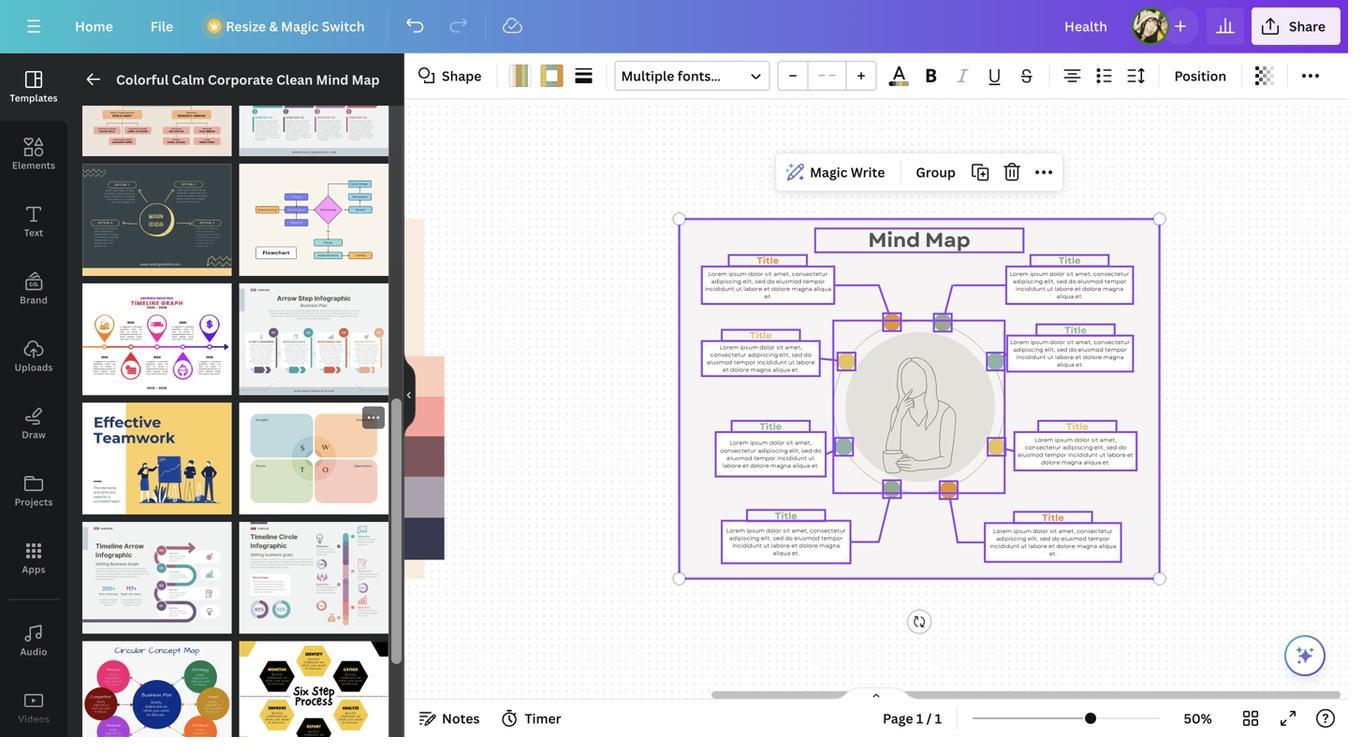 Task type: describe. For each thing, give the bounding box(es) containing it.
resize & magic switch button
[[196, 7, 380, 45]]

1 of 15
[[92, 496, 125, 510]]

position button
[[1167, 61, 1234, 91]]

0 horizontal spatial map
[[352, 71, 380, 88]]

15
[[113, 496, 125, 510]]

show pages image
[[832, 687, 921, 702]]

draw
[[22, 429, 46, 442]]

black and yellow six step process concept graph group
[[239, 631, 389, 738]]

white colorful industries timeline graph group
[[82, 272, 232, 396]]

mind map
[[868, 226, 971, 255]]

templates button
[[0, 53, 67, 121]]

group
[[916, 164, 956, 181]]

write
[[851, 164, 885, 181]]

Design title text field
[[1050, 7, 1125, 45]]

magic inside 'button'
[[281, 17, 319, 35]]

50% button
[[1168, 704, 1229, 734]]

50%
[[1184, 710, 1212, 728]]

multiple fonts… button
[[615, 61, 770, 91]]

&
[[269, 17, 278, 35]]

brand button
[[0, 256, 67, 323]]

share
[[1289, 17, 1326, 35]]

corporate
[[208, 71, 273, 88]]

0 horizontal spatial mind
[[316, 71, 349, 88]]

teamwork keynote presentation in yellow blue white illustrative style group
[[82, 392, 232, 515]]

resize & magic switch
[[226, 17, 365, 35]]

grey simple modern timeline arrow infographic chart graph image
[[82, 523, 232, 635]]

projects button
[[0, 458, 67, 525]]

notes
[[442, 710, 480, 728]]

main menu bar
[[0, 0, 1348, 53]]

hide image
[[404, 351, 416, 441]]

colorful calm corporate clean mind map
[[116, 71, 380, 88]]

grey simple modern arrow step infographic chart graph image for grey simple modern arrow step infographic chart graph group corresponding to soft brown minimal hr functional organizational graph image
[[239, 44, 389, 157]]

file
[[151, 17, 173, 35]]

grey simple modern arrow step infographic chart graph group for soft brown minimal hr functional organizational graph image
[[239, 44, 389, 157]]

multiple fonts…
[[621, 67, 721, 85]]

text
[[24, 227, 43, 239]]

magic write
[[810, 164, 885, 181]]

videos button
[[0, 675, 67, 738]]

grey simple modern timeline circle infographic chart graph group
[[239, 511, 389, 635]]

2 horizontal spatial 1
[[935, 710, 942, 728]]

side panel tab list
[[0, 53, 67, 738]]

home link
[[60, 7, 128, 45]]

elements
[[12, 159, 55, 172]]

#f6f4f5, #e4e1da, #e7922c, #8fad80, #e6c451, #89b3a5, #ffffff image
[[509, 65, 531, 87]]

position
[[1175, 67, 1227, 85]]

1 vertical spatial map
[[925, 226, 971, 255]]

shape button
[[412, 61, 489, 91]]

uploads button
[[0, 323, 67, 390]]

page 1 / 1
[[883, 710, 942, 728]]

audio
[[20, 646, 47, 659]]

magic write button
[[780, 158, 893, 187]]



Task type: locate. For each thing, give the bounding box(es) containing it.
1 right '/'
[[935, 710, 942, 728]]

page
[[883, 710, 914, 728]]

1 left '/'
[[917, 710, 924, 728]]

1 horizontal spatial 1
[[917, 710, 924, 728]]

grey simple modern arrow step infographic chart graph image
[[239, 44, 389, 157], [239, 284, 389, 396]]

1 horizontal spatial map
[[925, 226, 971, 255]]

#e6c451, #89b3a5, #8fad80, #e7922c image
[[541, 65, 563, 87], [541, 65, 563, 87]]

templates
[[10, 92, 58, 104]]

group button
[[909, 158, 964, 187]]

2 grey simple modern arrow step infographic chart graph group from the top
[[239, 272, 389, 396]]

home
[[75, 17, 113, 35]]

map down switch
[[352, 71, 380, 88]]

file button
[[136, 7, 188, 45]]

mind
[[316, 71, 349, 88], [868, 226, 921, 255]]

1 grey simple modern arrow step infographic chart graph group from the top
[[239, 44, 389, 157]]

colorful business plan circular concept map image
[[82, 642, 232, 738]]

1 vertical spatial mind
[[868, 226, 921, 255]]

1 left of
[[92, 496, 97, 510]]

grey simple modern arrow step infographic chart graph image for the white colorful industries timeline graph image grey simple modern arrow step infographic chart graph group
[[239, 284, 389, 396]]

draw button
[[0, 390, 67, 458]]

0 vertical spatial grey simple modern arrow step infographic chart graph image
[[239, 44, 389, 157]]

circle infographic diagram swot analysis group
[[239, 403, 389, 515]]

black creative mind map graph group
[[82, 153, 232, 276]]

switch
[[322, 17, 365, 35]]

timer
[[525, 710, 561, 728]]

videos
[[18, 714, 49, 726]]

apps
[[22, 564, 45, 576]]

brand
[[20, 294, 48, 307]]

1 vertical spatial grey simple modern arrow step infographic chart graph image
[[239, 284, 389, 396]]

0 vertical spatial magic
[[281, 17, 319, 35]]

share button
[[1252, 7, 1341, 45]]

grey simple modern timeline arrow infographic chart graph group
[[82, 511, 232, 635]]

magic left write
[[810, 164, 848, 181]]

grey simple modern arrow step infographic chart graph group
[[239, 44, 389, 157], [239, 272, 389, 396]]

clean
[[276, 71, 313, 88]]

map down the group
[[925, 226, 971, 255]]

#000000, #545454, #89b3a5, #e6c451, #e7922c, #8fad80 image
[[889, 82, 909, 86], [889, 82, 909, 86]]

elements button
[[0, 121, 67, 188]]

apps button
[[0, 525, 67, 593]]

1 inside teamwork keynote presentation in yellow blue white illustrative style "group"
[[92, 496, 97, 510]]

circle infographic diagram swot analysis image
[[239, 403, 389, 515]]

uploads
[[15, 361, 53, 374]]

1 horizontal spatial magic
[[810, 164, 848, 181]]

notes button
[[412, 704, 487, 734]]

1 vertical spatial magic
[[810, 164, 848, 181]]

colorful business plan circular concept map group
[[82, 631, 232, 738]]

1 vertical spatial grey simple modern arrow step infographic chart graph group
[[239, 272, 389, 396]]

beige colorful minimal flowchart infographic graph image
[[239, 164, 389, 276]]

canva assistant image
[[1294, 645, 1317, 668]]

colorful
[[116, 71, 169, 88]]

2 grey simple modern arrow step infographic chart graph image from the top
[[239, 284, 389, 396]]

calm
[[172, 71, 205, 88]]

soft brown minimal hr functional organizational graph image
[[82, 44, 232, 157]]

beige colorful minimal flowchart infographic graph group
[[239, 153, 389, 276]]

map
[[352, 71, 380, 88], [925, 226, 971, 255]]

0 horizontal spatial 1
[[92, 496, 97, 510]]

white colorful industries timeline graph image
[[82, 284, 232, 396]]

0 vertical spatial mind
[[316, 71, 349, 88]]

projects
[[15, 496, 53, 509]]

group
[[778, 61, 877, 91]]

/
[[927, 710, 932, 728]]

grey simple modern timeline circle infographic chart graph image
[[239, 523, 389, 635]]

text button
[[0, 188, 67, 256]]

mind right the clean
[[316, 71, 349, 88]]

soft brown minimal hr functional organizational graph group
[[82, 44, 232, 157]]

audio button
[[0, 608, 67, 675]]

– – number field
[[814, 66, 840, 87]]

resize
[[226, 17, 266, 35]]

#f6f4f5, #e4e1da, #e7922c, #8fad80, #e6c451, #89b3a5, #ffffff image
[[509, 65, 531, 87]]

fonts…
[[678, 67, 721, 85]]

black and yellow six step process concept graph image
[[239, 642, 389, 738]]

shape
[[442, 67, 482, 85]]

0 horizontal spatial magic
[[281, 17, 319, 35]]

1
[[92, 496, 97, 510], [917, 710, 924, 728], [935, 710, 942, 728]]

multiple
[[621, 67, 675, 85]]

black creative mind map graph image
[[82, 164, 232, 276]]

1 grey simple modern arrow step infographic chart graph image from the top
[[239, 44, 389, 157]]

mind down write
[[868, 226, 921, 255]]

magic right &
[[281, 17, 319, 35]]

magic
[[281, 17, 319, 35], [810, 164, 848, 181]]

timer button
[[495, 704, 569, 734]]

1 horizontal spatial mind
[[868, 226, 921, 255]]

of
[[100, 496, 110, 510]]

grey simple modern arrow step infographic chart graph group for the white colorful industries timeline graph image
[[239, 272, 389, 396]]

title
[[757, 254, 779, 268], [1059, 254, 1081, 268], [1065, 324, 1087, 337], [750, 329, 772, 343], [760, 420, 782, 434], [1066, 420, 1089, 434], [775, 509, 798, 523], [1042, 511, 1065, 525]]

0 vertical spatial map
[[352, 71, 380, 88]]

magic inside button
[[810, 164, 848, 181]]

0 vertical spatial grey simple modern arrow step infographic chart graph group
[[239, 44, 389, 157]]



Task type: vqa. For each thing, say whether or not it's contained in the screenshot.
SHAPE dropdown button on the top left
yes



